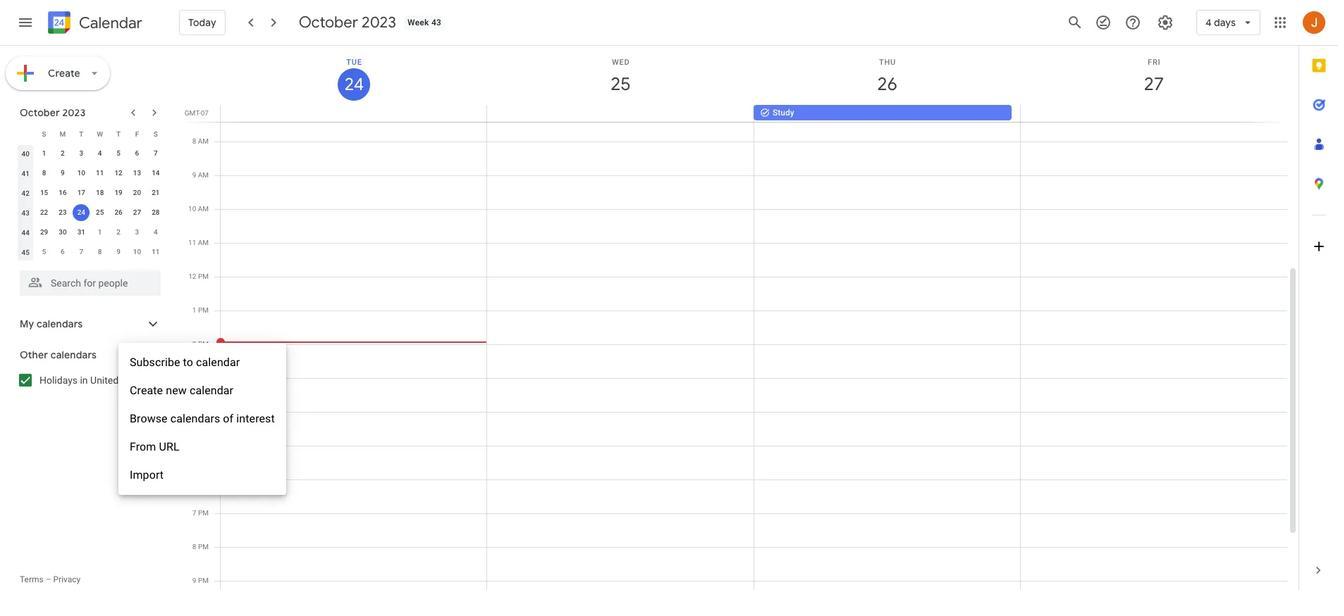 Task type: vqa. For each thing, say whether or not it's contained in the screenshot.


Task type: describe. For each thing, give the bounding box(es) containing it.
24 cell
[[72, 203, 91, 223]]

41
[[22, 170, 30, 177]]

31
[[77, 228, 85, 236]]

25 inside wed 25
[[610, 73, 630, 96]]

25 inside row
[[96, 209, 104, 216]]

1 vertical spatial 3
[[135, 228, 139, 236]]

november 5 element
[[36, 244, 53, 261]]

23 element
[[54, 204, 71, 221]]

31 element
[[73, 224, 90, 241]]

21
[[152, 189, 160, 197]]

2 t from the left
[[116, 130, 121, 138]]

calendar
[[79, 13, 142, 33]]

1 for 1 pm
[[192, 307, 196, 314]]

m
[[60, 130, 66, 138]]

8 am
[[192, 137, 209, 145]]

fri
[[1148, 58, 1161, 67]]

import
[[130, 469, 164, 482]]

7 for 'november 7' 'element'
[[79, 248, 83, 256]]

7 for 7 pm
[[192, 510, 196, 518]]

my calendars button
[[3, 313, 175, 336]]

1 horizontal spatial 5
[[116, 149, 120, 157]]

thu
[[879, 58, 896, 67]]

w
[[97, 130, 103, 138]]

1 horizontal spatial october 2023
[[299, 13, 396, 32]]

30
[[59, 228, 67, 236]]

2 for november 2 element
[[116, 228, 120, 236]]

november 1 element
[[91, 224, 108, 241]]

4 down w
[[98, 149, 102, 157]]

am for 11 am
[[198, 239, 209, 247]]

8 right the 41
[[42, 169, 46, 177]]

4 for 4 pm
[[192, 408, 196, 416]]

2 for 2 pm
[[192, 341, 196, 348]]

0 vertical spatial 43
[[431, 18, 442, 27]]

24, today element
[[73, 204, 90, 221]]

to
[[183, 356, 193, 369]]

12 element
[[110, 165, 127, 182]]

9 pm
[[192, 577, 209, 585]]

24 inside grid
[[343, 73, 363, 96]]

create for create new calendar
[[130, 384, 163, 398]]

26 link
[[871, 68, 904, 101]]

18 element
[[91, 185, 108, 202]]

26 element
[[110, 204, 127, 221]]

0 vertical spatial 3
[[79, 149, 83, 157]]

terms
[[20, 575, 44, 585]]

9 for november 9 element
[[116, 248, 120, 256]]

fri 27
[[1143, 58, 1163, 96]]

thu 26
[[876, 58, 897, 96]]

30 element
[[54, 224, 71, 241]]

25 link
[[605, 68, 637, 101]]

my calendars
[[20, 318, 83, 331]]

privacy
[[53, 575, 81, 585]]

2 s from the left
[[154, 130, 158, 138]]

row containing s
[[16, 124, 165, 144]]

1 cell from the left
[[221, 105, 487, 122]]

1 horizontal spatial 26
[[876, 73, 897, 96]]

3 cell from the left
[[1020, 105, 1287, 122]]

18
[[96, 189, 104, 197]]

pm for 7 pm
[[198, 510, 209, 518]]

12 pm
[[188, 273, 209, 281]]

november 9 element
[[110, 244, 127, 261]]

25 element
[[91, 204, 108, 221]]

row containing 22
[[16, 203, 165, 223]]

november 11 element
[[147, 244, 164, 261]]

column header inside "october 2023" grid
[[16, 124, 35, 144]]

study row
[[214, 105, 1299, 122]]

states
[[121, 375, 149, 386]]

11 am
[[188, 239, 209, 247]]

tue
[[346, 58, 362, 67]]

10 element
[[73, 165, 90, 182]]

13 element
[[129, 165, 146, 182]]

row containing 8
[[16, 164, 165, 183]]

settings menu image
[[1157, 14, 1174, 31]]

13
[[133, 169, 141, 177]]

october 2023 grid
[[13, 124, 165, 262]]

0 horizontal spatial 5
[[42, 248, 46, 256]]

calendars for other
[[51, 349, 97, 362]]

pm for 4 pm
[[198, 408, 209, 416]]

1 pm
[[192, 307, 209, 314]]

17 element
[[73, 185, 90, 202]]

gmt-07
[[185, 109, 209, 117]]

main drawer image
[[17, 14, 34, 31]]

15 element
[[36, 185, 53, 202]]

12 for 12
[[114, 169, 123, 177]]

1 for november 1 element
[[98, 228, 102, 236]]

calendar heading
[[76, 13, 142, 33]]

of
[[223, 412, 234, 426]]

9 left 10 element
[[61, 169, 65, 177]]

20 element
[[129, 185, 146, 202]]

create new calendar
[[130, 384, 233, 398]]

0 horizontal spatial october 2023
[[20, 106, 86, 119]]

11 for november 11 element
[[152, 248, 160, 256]]

browse calendars of interest
[[130, 412, 275, 426]]

study button
[[754, 105, 1012, 121]]

days
[[1214, 16, 1236, 29]]

4 for 4 days
[[1206, 16, 1212, 29]]

calendars for browse
[[170, 412, 220, 426]]

45
[[22, 249, 30, 256]]

today button
[[179, 6, 225, 39]]

44
[[22, 229, 30, 237]]

7 pm
[[192, 510, 209, 518]]

pm for 9 pm
[[198, 577, 209, 585]]

14
[[152, 169, 160, 177]]

browse
[[130, 412, 168, 426]]

0 horizontal spatial 2023
[[62, 106, 86, 119]]

8 pm
[[192, 544, 209, 551]]

study
[[773, 108, 794, 118]]

27 inside grid
[[1143, 73, 1163, 96]]

terms – privacy
[[20, 575, 81, 585]]

row containing 15
[[16, 183, 165, 203]]

19
[[114, 189, 123, 197]]

row containing 29
[[16, 223, 165, 243]]

pm for 2 pm
[[198, 341, 209, 348]]

07
[[201, 109, 209, 117]]

42
[[22, 189, 30, 197]]

40
[[22, 150, 30, 158]]

0 vertical spatial 6
[[135, 149, 139, 157]]

subscribe
[[130, 356, 180, 369]]

4 pm
[[192, 408, 209, 416]]

26 inside "october 2023" grid
[[114, 209, 123, 216]]

from url
[[130, 441, 180, 454]]

24 link
[[338, 68, 370, 101]]

today
[[188, 16, 216, 29]]

row containing 1
[[16, 144, 165, 164]]

16
[[59, 189, 67, 197]]



Task type: locate. For each thing, give the bounding box(es) containing it.
7 up 14 on the top of the page
[[154, 149, 158, 157]]

0 horizontal spatial 10
[[77, 169, 85, 177]]

43 left 22 element at the top of page
[[22, 209, 30, 217]]

calendar up 4 pm
[[190, 384, 233, 398]]

10 up the 11 am
[[188, 205, 196, 213]]

pm up 2 pm
[[198, 307, 209, 314]]

row group inside "october 2023" grid
[[16, 144, 165, 262]]

0 vertical spatial october
[[299, 13, 358, 32]]

11 inside november 11 element
[[152, 248, 160, 256]]

2 vertical spatial 1
[[192, 307, 196, 314]]

3 right november 2 element
[[135, 228, 139, 236]]

1 vertical spatial 27
[[133, 209, 141, 216]]

november 8 element
[[91, 244, 108, 261]]

1 right 31
[[98, 228, 102, 236]]

create inside "dropdown button"
[[48, 67, 80, 80]]

None search field
[[0, 265, 175, 296]]

0 horizontal spatial 27
[[133, 209, 141, 216]]

am
[[198, 137, 209, 145], [198, 171, 209, 179], [198, 205, 209, 213], [198, 239, 209, 247]]

14 element
[[147, 165, 164, 182]]

2 down m
[[61, 149, 65, 157]]

calendars inside menu
[[170, 412, 220, 426]]

1 horizontal spatial 11
[[152, 248, 160, 256]]

0 vertical spatial 27
[[1143, 73, 1163, 96]]

calendar element
[[45, 8, 142, 39]]

4 am from the top
[[198, 239, 209, 247]]

1 vertical spatial 10
[[188, 205, 196, 213]]

s right f
[[154, 130, 158, 138]]

1 vertical spatial 24
[[77, 209, 85, 216]]

10 inside grid
[[188, 205, 196, 213]]

12 inside 'element'
[[114, 169, 123, 177]]

25 right 24, today element
[[96, 209, 104, 216]]

1 vertical spatial 2
[[116, 228, 120, 236]]

other calendars
[[20, 349, 97, 362]]

2 horizontal spatial 2
[[192, 341, 196, 348]]

pm down "8 pm"
[[198, 577, 209, 585]]

2 pm
[[192, 341, 209, 348]]

t
[[79, 130, 83, 138], [116, 130, 121, 138]]

cell down 27 link
[[1020, 105, 1287, 122]]

1 vertical spatial calendar
[[190, 384, 233, 398]]

pm up "8 pm"
[[198, 510, 209, 518]]

0 horizontal spatial 25
[[96, 209, 104, 216]]

15
[[40, 189, 48, 197]]

calendars down create new calendar
[[170, 412, 220, 426]]

0 vertical spatial 11
[[96, 169, 104, 177]]

5 pm from the top
[[198, 510, 209, 518]]

1 horizontal spatial 25
[[610, 73, 630, 96]]

0 horizontal spatial 24
[[77, 209, 85, 216]]

24 down the tue
[[343, 73, 363, 96]]

22 element
[[36, 204, 53, 221]]

tab list
[[1299, 46, 1338, 551]]

10 for 10 am
[[188, 205, 196, 213]]

27
[[1143, 73, 1163, 96], [133, 209, 141, 216]]

0 horizontal spatial 6
[[61, 248, 65, 256]]

1 down 12 pm
[[192, 307, 196, 314]]

20
[[133, 189, 141, 197]]

calendar for create new calendar
[[190, 384, 233, 398]]

2 vertical spatial 2
[[192, 341, 196, 348]]

7 pm from the top
[[198, 577, 209, 585]]

5 row from the top
[[16, 203, 165, 223]]

tue 24
[[343, 58, 363, 96]]

11 inside 11 element
[[96, 169, 104, 177]]

add other calendars image
[[123, 348, 137, 362]]

16 element
[[54, 185, 71, 202]]

grid containing 25
[[180, 46, 1299, 591]]

0 horizontal spatial s
[[42, 130, 46, 138]]

2 pm from the top
[[198, 307, 209, 314]]

calendar down 2 pm
[[196, 356, 240, 369]]

0 vertical spatial 5
[[116, 149, 120, 157]]

calendar
[[196, 356, 240, 369], [190, 384, 233, 398]]

2023 up m
[[62, 106, 86, 119]]

terms link
[[20, 575, 44, 585]]

6 row from the top
[[16, 223, 165, 243]]

6 down f
[[135, 149, 139, 157]]

am for 8 am
[[198, 137, 209, 145]]

october
[[299, 13, 358, 32], [20, 106, 60, 119]]

pm for 1 pm
[[198, 307, 209, 314]]

6 pm from the top
[[198, 544, 209, 551]]

5 up "12" 'element'
[[116, 149, 120, 157]]

calendars inside dropdown button
[[51, 349, 97, 362]]

add calendars. menu
[[118, 343, 286, 496]]

row group
[[16, 144, 165, 262]]

4 down create new calendar
[[192, 408, 196, 416]]

calendars
[[37, 318, 83, 331], [51, 349, 97, 362], [170, 412, 220, 426]]

1 horizontal spatial 7
[[154, 149, 158, 157]]

0 horizontal spatial 11
[[96, 169, 104, 177]]

1 pm from the top
[[198, 273, 209, 281]]

1 horizontal spatial 43
[[431, 18, 442, 27]]

2023
[[362, 13, 396, 32], [62, 106, 86, 119]]

2 vertical spatial 11
[[152, 248, 160, 256]]

s left m
[[42, 130, 46, 138]]

7 up "8 pm"
[[192, 510, 196, 518]]

am up 12 pm
[[198, 239, 209, 247]]

27 link
[[1138, 68, 1170, 101]]

pm down the 7 pm
[[198, 544, 209, 551]]

4 row from the top
[[16, 183, 165, 203]]

9 for 9 pm
[[192, 577, 196, 585]]

october 2023 up the tue
[[299, 13, 396, 32]]

3 row from the top
[[16, 164, 165, 183]]

url
[[159, 441, 180, 454]]

create button
[[6, 56, 110, 90]]

holidays in united states
[[39, 375, 149, 386]]

11 for 11 element
[[96, 169, 104, 177]]

7 inside 'element'
[[79, 248, 83, 256]]

am for 10 am
[[198, 205, 209, 213]]

8 down gmt-
[[192, 137, 196, 145]]

in
[[80, 375, 88, 386]]

27 inside row
[[133, 209, 141, 216]]

29 element
[[36, 224, 53, 241]]

october 2023
[[299, 13, 396, 32], [20, 106, 86, 119]]

–
[[46, 575, 51, 585]]

2
[[61, 149, 65, 157], [116, 228, 120, 236], [192, 341, 196, 348]]

2 horizontal spatial 1
[[192, 307, 196, 314]]

from
[[130, 441, 156, 454]]

create
[[48, 67, 80, 80], [130, 384, 163, 398]]

0 vertical spatial 24
[[343, 73, 363, 96]]

22
[[40, 209, 48, 216]]

new
[[166, 384, 187, 398]]

10 left 11 element
[[77, 169, 85, 177]]

0 vertical spatial 2
[[61, 149, 65, 157]]

12 down the 11 am
[[188, 273, 196, 281]]

0 horizontal spatial 26
[[114, 209, 123, 216]]

am for 9 am
[[198, 171, 209, 179]]

11 down 10 am
[[188, 239, 196, 247]]

holidays
[[39, 375, 78, 386]]

1 vertical spatial 43
[[22, 209, 30, 217]]

27 left "28"
[[133, 209, 141, 216]]

1 horizontal spatial 24
[[343, 73, 363, 96]]

4 days
[[1206, 16, 1236, 29]]

1 horizontal spatial october
[[299, 13, 358, 32]]

2 vertical spatial 7
[[192, 510, 196, 518]]

1 horizontal spatial 27
[[1143, 73, 1163, 96]]

26 down the thu
[[876, 73, 897, 96]]

2 vertical spatial 10
[[133, 248, 141, 256]]

create down calendar element
[[48, 67, 80, 80]]

0 vertical spatial calendar
[[196, 356, 240, 369]]

1 horizontal spatial s
[[154, 130, 158, 138]]

8 down the 7 pm
[[192, 544, 196, 551]]

t right m
[[79, 130, 83, 138]]

1 vertical spatial 6
[[61, 248, 65, 256]]

1 horizontal spatial 2
[[116, 228, 120, 236]]

8 for november 8 element
[[98, 248, 102, 256]]

gmt-
[[185, 109, 201, 117]]

november 3 element
[[129, 224, 146, 241]]

november 2 element
[[110, 224, 127, 241]]

my
[[20, 318, 34, 331]]

1 vertical spatial create
[[130, 384, 163, 398]]

1 vertical spatial october 2023
[[20, 106, 86, 119]]

19 element
[[110, 185, 127, 202]]

26 left 27 element
[[114, 209, 123, 216]]

november 10 element
[[129, 244, 146, 261]]

9 right november 8 element
[[116, 248, 120, 256]]

21 element
[[147, 185, 164, 202]]

25
[[610, 73, 630, 96], [96, 209, 104, 216]]

11 right november 10 element on the top left of the page
[[152, 248, 160, 256]]

11 left "12" 'element'
[[96, 169, 104, 177]]

4 pm from the top
[[198, 408, 209, 416]]

6 right november 5 element
[[61, 248, 65, 256]]

12 inside grid
[[188, 273, 196, 281]]

am down 8 am
[[198, 171, 209, 179]]

7 right november 6 element
[[79, 248, 83, 256]]

11 for 11 am
[[188, 239, 196, 247]]

cell down 24 link
[[221, 105, 487, 122]]

1 am from the top
[[198, 137, 209, 145]]

Search for people text field
[[28, 271, 152, 296]]

0 horizontal spatial 3
[[79, 149, 83, 157]]

pm for 12 pm
[[198, 273, 209, 281]]

week
[[407, 18, 429, 27]]

11
[[96, 169, 104, 177], [188, 239, 196, 247], [152, 248, 160, 256]]

2 vertical spatial calendars
[[170, 412, 220, 426]]

0 vertical spatial 1
[[42, 149, 46, 157]]

7 row from the top
[[16, 243, 165, 262]]

0 vertical spatial october 2023
[[299, 13, 396, 32]]

3 pm from the top
[[198, 341, 209, 348]]

1 vertical spatial 2023
[[62, 106, 86, 119]]

row containing 5
[[16, 243, 165, 262]]

3
[[79, 149, 83, 157], [135, 228, 139, 236]]

9 am
[[192, 171, 209, 179]]

october up the tue
[[299, 13, 358, 32]]

1 vertical spatial 7
[[79, 248, 83, 256]]

24 right 23 at the top left
[[77, 209, 85, 216]]

week 43
[[407, 18, 442, 27]]

43 inside "october 2023" grid
[[22, 209, 30, 217]]

4 left days at the top right of page
[[1206, 16, 1212, 29]]

10 for november 10 element on the top left of the page
[[133, 248, 141, 256]]

privacy link
[[53, 575, 81, 585]]

8 for 8 pm
[[192, 544, 196, 551]]

subscribe to calendar
[[130, 356, 240, 369]]

november 7 element
[[73, 244, 90, 261]]

0 vertical spatial calendars
[[37, 318, 83, 331]]

0 horizontal spatial t
[[79, 130, 83, 138]]

1 vertical spatial calendars
[[51, 349, 97, 362]]

1 horizontal spatial t
[[116, 130, 121, 138]]

0 vertical spatial 2023
[[362, 13, 396, 32]]

12 for 12 pm
[[188, 273, 196, 281]]

other calendars button
[[3, 344, 175, 367]]

create inside add calendars. menu
[[130, 384, 163, 398]]

1 horizontal spatial create
[[130, 384, 163, 398]]

other
[[20, 349, 48, 362]]

november 4 element
[[147, 224, 164, 241]]

9 down "8 pm"
[[192, 577, 196, 585]]

grid
[[180, 46, 1299, 591]]

28
[[152, 209, 160, 216]]

24 inside cell
[[77, 209, 85, 216]]

2 horizontal spatial 7
[[192, 510, 196, 518]]

pm
[[198, 273, 209, 281], [198, 307, 209, 314], [198, 341, 209, 348], [198, 408, 209, 416], [198, 510, 209, 518], [198, 544, 209, 551], [198, 577, 209, 585]]

10 am
[[188, 205, 209, 213]]

0 horizontal spatial 1
[[42, 149, 46, 157]]

8 for 8 am
[[192, 137, 196, 145]]

26
[[876, 73, 897, 96], [114, 209, 123, 216]]

2 up to
[[192, 341, 196, 348]]

1 horizontal spatial 3
[[135, 228, 139, 236]]

29
[[40, 228, 48, 236]]

1 horizontal spatial 12
[[188, 273, 196, 281]]

7 inside grid
[[192, 510, 196, 518]]

0 horizontal spatial 2
[[61, 149, 65, 157]]

0 vertical spatial 25
[[610, 73, 630, 96]]

1 horizontal spatial 6
[[135, 149, 139, 157]]

2 am from the top
[[198, 171, 209, 179]]

12 left 13 at the left
[[114, 169, 123, 177]]

2023 left the week
[[362, 13, 396, 32]]

1 row from the top
[[16, 124, 165, 144]]

43
[[431, 18, 442, 27], [22, 209, 30, 217]]

pm for 8 pm
[[198, 544, 209, 551]]

0 horizontal spatial 7
[[79, 248, 83, 256]]

3 am from the top
[[198, 205, 209, 213]]

calendars for my
[[37, 318, 83, 331]]

pm up 1 pm
[[198, 273, 209, 281]]

24
[[343, 73, 363, 96], [77, 209, 85, 216]]

cell
[[221, 105, 487, 122], [487, 105, 754, 122], [1020, 105, 1287, 122]]

27 down fri at the top right of the page
[[1143, 73, 1163, 96]]

0 horizontal spatial 12
[[114, 169, 123, 177]]

1 s from the left
[[42, 130, 46, 138]]

october up m
[[20, 106, 60, 119]]

calendars up other calendars
[[37, 318, 83, 331]]

1 vertical spatial 12
[[188, 273, 196, 281]]

6
[[135, 149, 139, 157], [61, 248, 65, 256]]

23
[[59, 209, 67, 216]]

9 up 10 am
[[192, 171, 196, 179]]

2 right november 1 element
[[116, 228, 120, 236]]

10 right november 9 element
[[133, 248, 141, 256]]

interest
[[236, 412, 275, 426]]

0 vertical spatial create
[[48, 67, 80, 80]]

pm left of
[[198, 408, 209, 416]]

calendar for subscribe to calendar
[[196, 356, 240, 369]]

am down 07
[[198, 137, 209, 145]]

am down 9 am at the left top of the page
[[198, 205, 209, 213]]

4 for november 4 element
[[154, 228, 158, 236]]

9 for 9 am
[[192, 171, 196, 179]]

0 horizontal spatial october
[[20, 106, 60, 119]]

november 6 element
[[54, 244, 71, 261]]

4 right november 3 element
[[154, 228, 158, 236]]

1
[[42, 149, 46, 157], [98, 228, 102, 236], [192, 307, 196, 314]]

0 vertical spatial 10
[[77, 169, 85, 177]]

2 horizontal spatial 11
[[188, 239, 196, 247]]

1 horizontal spatial 1
[[98, 228, 102, 236]]

f
[[135, 130, 139, 138]]

calendars up in
[[51, 349, 97, 362]]

1 vertical spatial 5
[[42, 248, 46, 256]]

27 element
[[129, 204, 146, 221]]

column header
[[16, 124, 35, 144]]

8 right 'november 7' 'element'
[[98, 248, 102, 256]]

1 vertical spatial october
[[20, 106, 60, 119]]

united
[[90, 375, 119, 386]]

create up browse in the bottom left of the page
[[130, 384, 163, 398]]

1 horizontal spatial 10
[[133, 248, 141, 256]]

2 horizontal spatial 10
[[188, 205, 196, 213]]

10 for 10 element
[[77, 169, 85, 177]]

25 down the wed
[[610, 73, 630, 96]]

4 days button
[[1196, 6, 1261, 39]]

calendars inside dropdown button
[[37, 318, 83, 331]]

7
[[154, 149, 158, 157], [79, 248, 83, 256], [192, 510, 196, 518]]

17
[[77, 189, 85, 197]]

0 vertical spatial 26
[[876, 73, 897, 96]]

2 cell from the left
[[487, 105, 754, 122]]

1 vertical spatial 11
[[188, 239, 196, 247]]

11 element
[[91, 165, 108, 182]]

0 vertical spatial 12
[[114, 169, 123, 177]]

t right w
[[116, 130, 121, 138]]

row group containing 1
[[16, 144, 165, 262]]

wed
[[612, 58, 630, 67]]

5 left november 6 element
[[42, 248, 46, 256]]

row
[[16, 124, 165, 144], [16, 144, 165, 164], [16, 164, 165, 183], [16, 183, 165, 203], [16, 203, 165, 223], [16, 223, 165, 243], [16, 243, 165, 262]]

create for create
[[48, 67, 80, 80]]

0 horizontal spatial 43
[[22, 209, 30, 217]]

wed 25
[[610, 58, 630, 96]]

1 vertical spatial 1
[[98, 228, 102, 236]]

october 2023 up m
[[20, 106, 86, 119]]

0 horizontal spatial create
[[48, 67, 80, 80]]

pm up the subscribe to calendar
[[198, 341, 209, 348]]

28 element
[[147, 204, 164, 221]]

1 vertical spatial 26
[[114, 209, 123, 216]]

0 vertical spatial 7
[[154, 149, 158, 157]]

4 inside 'dropdown button'
[[1206, 16, 1212, 29]]

1 vertical spatial 25
[[96, 209, 104, 216]]

1 t from the left
[[79, 130, 83, 138]]

1 horizontal spatial 2023
[[362, 13, 396, 32]]

1 right 40
[[42, 149, 46, 157]]

43 right the week
[[431, 18, 442, 27]]

3 up 10 element
[[79, 149, 83, 157]]

2 row from the top
[[16, 144, 165, 164]]

cell down 25 link
[[487, 105, 754, 122]]



